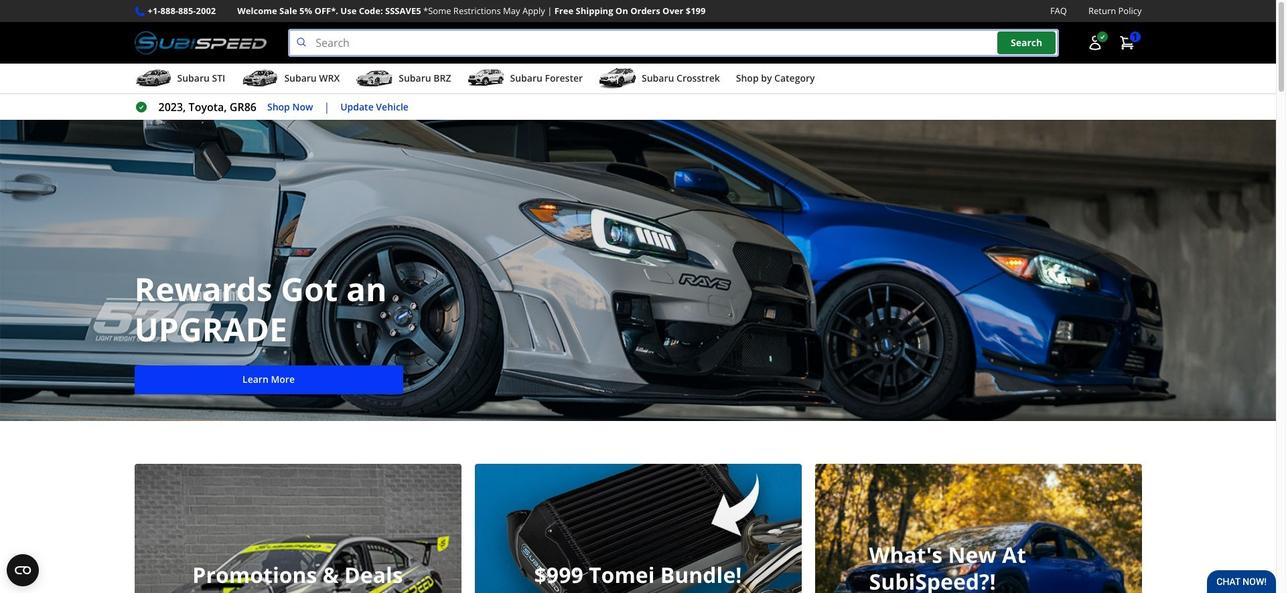 Task type: vqa. For each thing, say whether or not it's contained in the screenshot.
Free
no



Task type: locate. For each thing, give the bounding box(es) containing it.
coilovers image
[[475, 464, 802, 594]]

a subaru brz thumbnail image image
[[356, 68, 393, 89]]

earn rewards image
[[815, 464, 1142, 594]]

button image
[[1087, 35, 1103, 51]]

a subaru crosstrek thumbnail image image
[[599, 68, 636, 89]]

a subaru sti thumbnail image image
[[134, 68, 172, 89]]



Task type: describe. For each thing, give the bounding box(es) containing it.
search input field
[[288, 29, 1059, 57]]

rewards program image
[[0, 120, 1276, 421]]

a subaru forester thumbnail image image
[[467, 68, 505, 89]]

deals image
[[134, 464, 461, 594]]

subispeed logo image
[[134, 29, 267, 57]]

a subaru wrx thumbnail image image
[[241, 68, 279, 89]]

open widget image
[[7, 555, 39, 587]]



